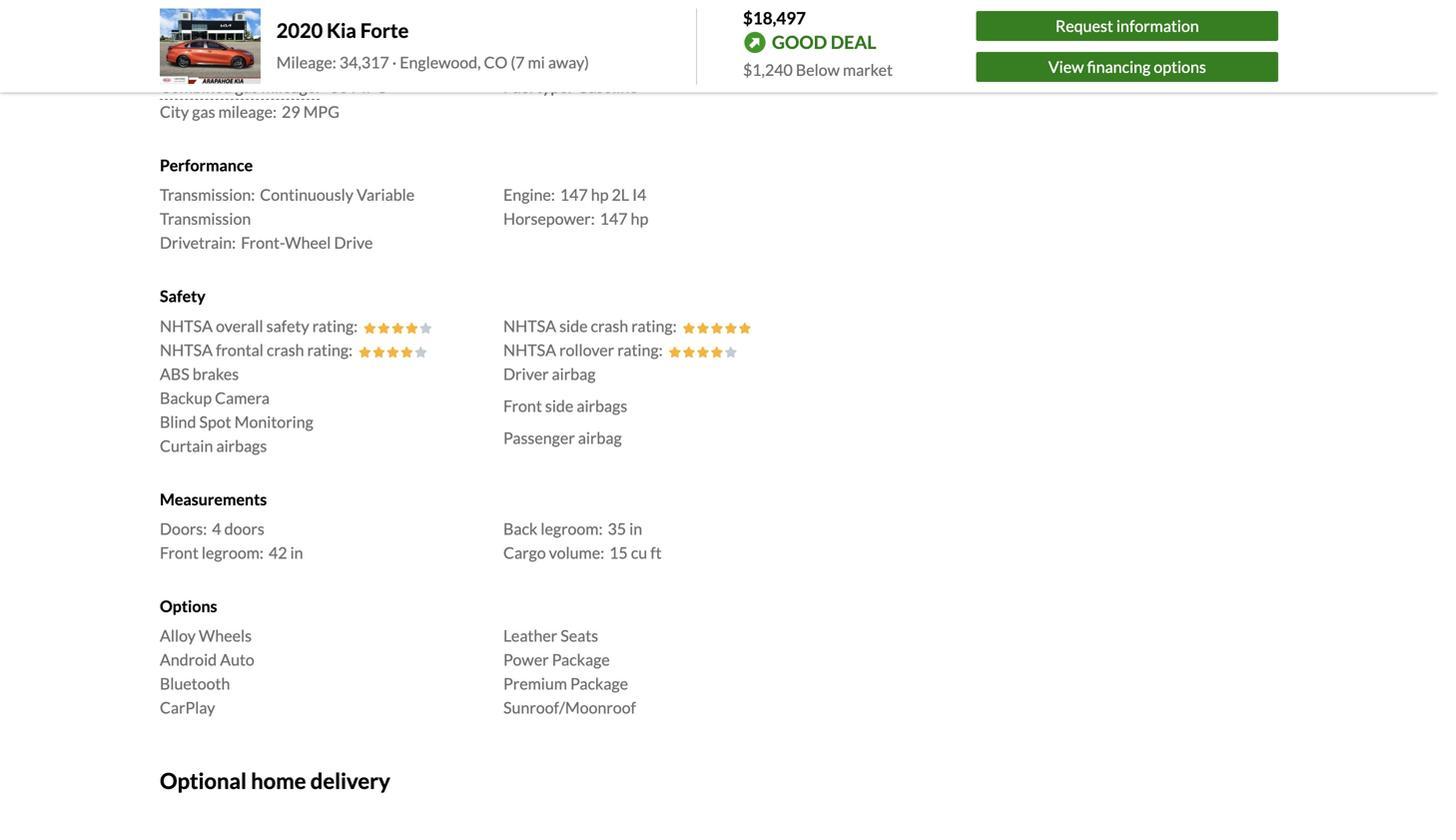 Task type: locate. For each thing, give the bounding box(es) containing it.
crash down safety on the left
[[267, 340, 304, 359]]

legroom: up volume:
[[541, 519, 603, 538]]

fuel inside fuel tank size: 14 gal combined gas mileage: 33 mpg city gas mileage: 29 mpg
[[160, 53, 190, 72]]

mileage: up gasoline
[[594, 53, 653, 72]]

side up nhtsa rollover rating:
[[560, 316, 588, 335]]

package up sunroof/moonroof
[[570, 674, 628, 694]]

0 vertical spatial package
[[552, 650, 610, 670]]

in
[[630, 519, 643, 538], [290, 543, 303, 562]]

request information
[[1056, 16, 1200, 35]]

fuel up combined
[[160, 53, 190, 72]]

0 vertical spatial gas
[[568, 53, 591, 72]]

rating: right rollover
[[618, 340, 663, 359]]

0 vertical spatial airbag
[[552, 364, 596, 383]]

rating: right safety on the left
[[312, 316, 358, 335]]

0 vertical spatial mileage:
[[594, 53, 653, 72]]

0 vertical spatial front
[[504, 396, 542, 415]]

englewood,
[[400, 52, 481, 72]]

blind
[[160, 412, 196, 431]]

doors: 4 doors front legroom: 42 in
[[160, 519, 303, 562]]

1 horizontal spatial crash
[[591, 316, 629, 335]]

fuel economy
[[160, 23, 259, 43]]

performance
[[160, 155, 253, 175]]

legroom:
[[541, 519, 603, 538], [202, 543, 264, 562]]

$1,240 below market
[[743, 60, 893, 79]]

power
[[504, 650, 549, 670]]

1 horizontal spatial front
[[504, 396, 542, 415]]

crash for frontal
[[267, 340, 304, 359]]

alloy wheels android auto bluetooth carplay
[[160, 626, 255, 718]]

1 vertical spatial hp
[[631, 209, 649, 228]]

0 horizontal spatial 147
[[560, 185, 588, 204]]

front down "doors:"
[[160, 543, 199, 562]]

2 horizontal spatial mpg
[[679, 53, 715, 72]]

gas down size:
[[235, 77, 258, 96]]

40
[[658, 53, 676, 72]]

wheel
[[285, 233, 331, 252]]

147
[[560, 185, 588, 204], [600, 209, 628, 228]]

fuel down (7
[[504, 77, 533, 96]]

1 horizontal spatial gas
[[235, 77, 258, 96]]

0 horizontal spatial hp
[[591, 185, 609, 204]]

gas
[[568, 53, 591, 72], [235, 77, 258, 96], [192, 102, 215, 121]]

nhtsa rollover rating:
[[504, 340, 663, 359]]

2 vertical spatial mpg
[[303, 102, 340, 121]]

0 vertical spatial in
[[630, 519, 643, 538]]

front
[[504, 396, 542, 415], [160, 543, 199, 562]]

rating: down safety on the left
[[307, 340, 353, 359]]

crash for side
[[591, 316, 629, 335]]

1 vertical spatial airbags
[[216, 436, 267, 455]]

mileage:
[[277, 52, 336, 72]]

package down seats
[[552, 650, 610, 670]]

crash
[[591, 316, 629, 335], [267, 340, 304, 359]]

0 horizontal spatial crash
[[267, 340, 304, 359]]

1 vertical spatial airbag
[[578, 428, 622, 447]]

airbag down front side airbags
[[578, 428, 622, 447]]

nhtsa for nhtsa overall safety rating:
[[160, 316, 213, 335]]

mpg
[[679, 53, 715, 72], [351, 77, 388, 96], [303, 102, 340, 121]]

1 vertical spatial front
[[160, 543, 199, 562]]

drivetrain: front-wheel drive
[[160, 233, 373, 252]]

mpg right '29'
[[303, 102, 340, 121]]

34,317
[[340, 52, 389, 72]]

mpg right 40
[[679, 53, 715, 72]]

driver airbag
[[504, 364, 596, 383]]

side up passenger airbag
[[545, 396, 574, 415]]

front inside doors: 4 doors front legroom: 42 in
[[160, 543, 199, 562]]

view financing options
[[1049, 57, 1207, 76]]

mpg down 34,317
[[351, 77, 388, 96]]

optional
[[160, 768, 247, 794]]

safety
[[266, 316, 309, 335]]

good
[[772, 31, 827, 53]]

cu
[[631, 543, 648, 562]]

measurements
[[160, 489, 267, 509]]

nhtsa overall safety rating:
[[160, 316, 358, 335]]

leather
[[504, 626, 558, 646]]

monitoring
[[235, 412, 314, 431]]

0 horizontal spatial mpg
[[303, 102, 340, 121]]

0 horizontal spatial gas
[[192, 102, 215, 121]]

147 up horsepower:
[[560, 185, 588, 204]]

1 vertical spatial legroom:
[[202, 543, 264, 562]]

wheels
[[199, 626, 252, 646]]

curtain
[[160, 436, 213, 455]]

in right '42'
[[290, 543, 303, 562]]

(7
[[511, 52, 525, 72]]

1 horizontal spatial in
[[630, 519, 643, 538]]

passenger
[[504, 428, 575, 447]]

gas down combined
[[192, 102, 215, 121]]

options
[[160, 596, 217, 616]]

1 vertical spatial mileage:
[[261, 77, 320, 96]]

airbag
[[552, 364, 596, 383], [578, 428, 622, 447]]

fuel
[[160, 23, 190, 43], [160, 53, 190, 72], [504, 77, 533, 96]]

1 horizontal spatial hp
[[631, 209, 649, 228]]

airbags up passenger airbag
[[577, 396, 628, 415]]

0 vertical spatial legroom:
[[541, 519, 603, 538]]

0 vertical spatial mpg
[[679, 53, 715, 72]]

drivetrain:
[[160, 233, 236, 252]]

147 down 2l at top left
[[600, 209, 628, 228]]

1 horizontal spatial mpg
[[351, 77, 388, 96]]

highway
[[504, 53, 565, 72]]

view financing options button
[[977, 52, 1279, 82]]

legroom: inside 'back legroom: 35 in cargo volume: 15 cu ft'
[[541, 519, 603, 538]]

side
[[560, 316, 588, 335], [545, 396, 574, 415]]

1 vertical spatial side
[[545, 396, 574, 415]]

rating: up nhtsa rollover rating:
[[632, 316, 677, 335]]

front down driver
[[504, 396, 542, 415]]

1 vertical spatial crash
[[267, 340, 304, 359]]

in right 35
[[630, 519, 643, 538]]

1 vertical spatial gas
[[235, 77, 258, 96]]

2 vertical spatial mileage:
[[218, 102, 277, 121]]

rating:
[[312, 316, 358, 335], [632, 316, 677, 335], [307, 340, 353, 359], [618, 340, 663, 359]]

0 horizontal spatial in
[[290, 543, 303, 562]]

gas up "type:"
[[568, 53, 591, 72]]

request
[[1056, 16, 1114, 35]]

brakes
[[193, 364, 239, 383]]

economy
[[193, 23, 259, 43]]

abs brakes backup camera blind spot monitoring curtain airbags
[[160, 364, 314, 455]]

variable
[[357, 185, 415, 204]]

airbags down spot
[[216, 436, 267, 455]]

0 vertical spatial side
[[560, 316, 588, 335]]

1 horizontal spatial legroom:
[[541, 519, 603, 538]]

1 vertical spatial mpg
[[351, 77, 388, 96]]

airbag down nhtsa rollover rating:
[[552, 364, 596, 383]]

continuously variable transmission
[[160, 185, 415, 228]]

14
[[263, 53, 282, 72]]

hp left 2l at top left
[[591, 185, 609, 204]]

good deal
[[772, 31, 877, 53]]

mileage: left '29'
[[218, 102, 277, 121]]

fuel for fuel economy
[[160, 23, 190, 43]]

15
[[610, 543, 628, 562]]

0 horizontal spatial airbags
[[216, 436, 267, 455]]

transmission:
[[160, 185, 255, 204]]

hp down i4
[[631, 209, 649, 228]]

home
[[251, 768, 306, 794]]

1 horizontal spatial 147
[[600, 209, 628, 228]]

nhtsa frontal crash rating:
[[160, 340, 353, 359]]

0 vertical spatial crash
[[591, 316, 629, 335]]

gal
[[285, 53, 305, 72]]

side for airbags
[[545, 396, 574, 415]]

away)
[[548, 52, 589, 72]]

crash up rollover
[[591, 316, 629, 335]]

package
[[552, 650, 610, 670], [570, 674, 628, 694]]

1 vertical spatial in
[[290, 543, 303, 562]]

2 vertical spatial fuel
[[504, 77, 533, 96]]

city
[[160, 102, 189, 121]]

2 horizontal spatial gas
[[568, 53, 591, 72]]

nhtsa for nhtsa frontal crash rating:
[[160, 340, 213, 359]]

$1,240
[[743, 60, 793, 79]]

hp
[[591, 185, 609, 204], [631, 209, 649, 228]]

0 vertical spatial airbags
[[577, 396, 628, 415]]

0 vertical spatial fuel
[[160, 23, 190, 43]]

1 horizontal spatial airbags
[[577, 396, 628, 415]]

driver
[[504, 364, 549, 383]]

information
[[1117, 16, 1200, 35]]

fuel left the economy
[[160, 23, 190, 43]]

front side airbags
[[504, 396, 628, 415]]

0 vertical spatial 147
[[560, 185, 588, 204]]

0 horizontal spatial front
[[160, 543, 199, 562]]

0 horizontal spatial legroom:
[[202, 543, 264, 562]]

1 vertical spatial fuel
[[160, 53, 190, 72]]

legroom: down doors
[[202, 543, 264, 562]]

mileage: down gal
[[261, 77, 320, 96]]



Task type: describe. For each thing, give the bounding box(es) containing it.
$18,497
[[743, 7, 806, 28]]

camera
[[215, 388, 270, 407]]

35
[[608, 519, 626, 538]]

nhtsa for nhtsa side crash rating:
[[504, 316, 556, 335]]

nhtsa side crash rating:
[[504, 316, 677, 335]]

kia
[[327, 18, 357, 42]]

ft
[[651, 543, 662, 562]]

continuously
[[260, 185, 354, 204]]

engine:
[[504, 185, 555, 204]]

transmission
[[160, 209, 251, 228]]

horsepower:
[[504, 209, 595, 228]]

premium
[[504, 674, 567, 694]]

in inside 'back legroom: 35 in cargo volume: 15 cu ft'
[[630, 519, 643, 538]]

financing
[[1088, 57, 1151, 76]]

options
[[1154, 57, 1207, 76]]

sunroof/moonroof
[[504, 698, 636, 718]]

2020
[[277, 18, 323, 42]]

legroom: inside doors: 4 doors front legroom: 42 in
[[202, 543, 264, 562]]

fuel for fuel tank size: 14 gal combined gas mileage: 33 mpg city gas mileage: 29 mpg
[[160, 53, 190, 72]]

airbag for driver airbag
[[552, 364, 596, 383]]

view
[[1049, 57, 1084, 76]]

doors:
[[160, 519, 207, 538]]

2 vertical spatial gas
[[192, 102, 215, 121]]

gas inside highway gas mileage: 40 mpg fuel type: gasoline
[[568, 53, 591, 72]]

2020 kia forte image
[[160, 9, 261, 84]]

back legroom: 35 in cargo volume: 15 cu ft
[[504, 519, 662, 562]]

forte
[[360, 18, 409, 42]]

4
[[212, 519, 221, 538]]

1 vertical spatial package
[[570, 674, 628, 694]]

request information button
[[977, 11, 1279, 41]]

fuel tank size: 14 gal combined gas mileage: 33 mpg city gas mileage: 29 mpg
[[160, 53, 388, 121]]

rating: for nhtsa overall safety rating:
[[312, 316, 358, 335]]

·
[[392, 52, 397, 72]]

overall
[[216, 316, 263, 335]]

rollover
[[560, 340, 615, 359]]

mi
[[528, 52, 545, 72]]

passenger airbag
[[504, 428, 622, 447]]

optional home delivery
[[160, 768, 391, 794]]

highway gas mileage: 40 mpg fuel type: gasoline
[[504, 53, 715, 96]]

android
[[160, 650, 217, 670]]

abs
[[160, 364, 190, 383]]

type:
[[537, 77, 572, 96]]

side for crash
[[560, 316, 588, 335]]

i4
[[633, 185, 647, 204]]

co
[[484, 52, 508, 72]]

airbag for passenger airbag
[[578, 428, 622, 447]]

42
[[269, 543, 287, 562]]

combined
[[160, 77, 232, 96]]

leather seats power package premium package sunroof/moonroof
[[504, 626, 636, 718]]

market
[[843, 60, 893, 79]]

delivery
[[310, 768, 391, 794]]

engine: 147 hp 2l i4 horsepower: 147 hp
[[504, 185, 649, 228]]

33
[[330, 77, 348, 96]]

mpg inside highway gas mileage: 40 mpg fuel type: gasoline
[[679, 53, 715, 72]]

safety
[[160, 286, 206, 306]]

size:
[[227, 53, 258, 72]]

nhtsa for nhtsa rollover rating:
[[504, 340, 556, 359]]

cargo
[[504, 543, 546, 562]]

in inside doors: 4 doors front legroom: 42 in
[[290, 543, 303, 562]]

2l
[[612, 185, 629, 204]]

1 vertical spatial 147
[[600, 209, 628, 228]]

tank
[[193, 53, 224, 72]]

alloy
[[160, 626, 196, 646]]

auto
[[220, 650, 255, 670]]

front-
[[241, 233, 285, 252]]

0 vertical spatial hp
[[591, 185, 609, 204]]

rating: for nhtsa frontal crash rating:
[[307, 340, 353, 359]]

rating: for nhtsa side crash rating:
[[632, 316, 677, 335]]

fuel inside highway gas mileage: 40 mpg fuel type: gasoline
[[504, 77, 533, 96]]

backup
[[160, 388, 212, 407]]

drive
[[334, 233, 373, 252]]

below
[[796, 60, 840, 79]]

airbags inside abs brakes backup camera blind spot monitoring curtain airbags
[[216, 436, 267, 455]]

frontal
[[216, 340, 264, 359]]

2020 kia forte mileage: 34,317 · englewood, co (7 mi away)
[[277, 18, 589, 72]]

29
[[282, 102, 300, 121]]

carplay
[[160, 698, 215, 718]]

doors
[[224, 519, 265, 538]]

bluetooth
[[160, 674, 230, 694]]

mileage: inside highway gas mileage: 40 mpg fuel type: gasoline
[[594, 53, 653, 72]]



Task type: vqa. For each thing, say whether or not it's contained in the screenshot.
"147" to the right
yes



